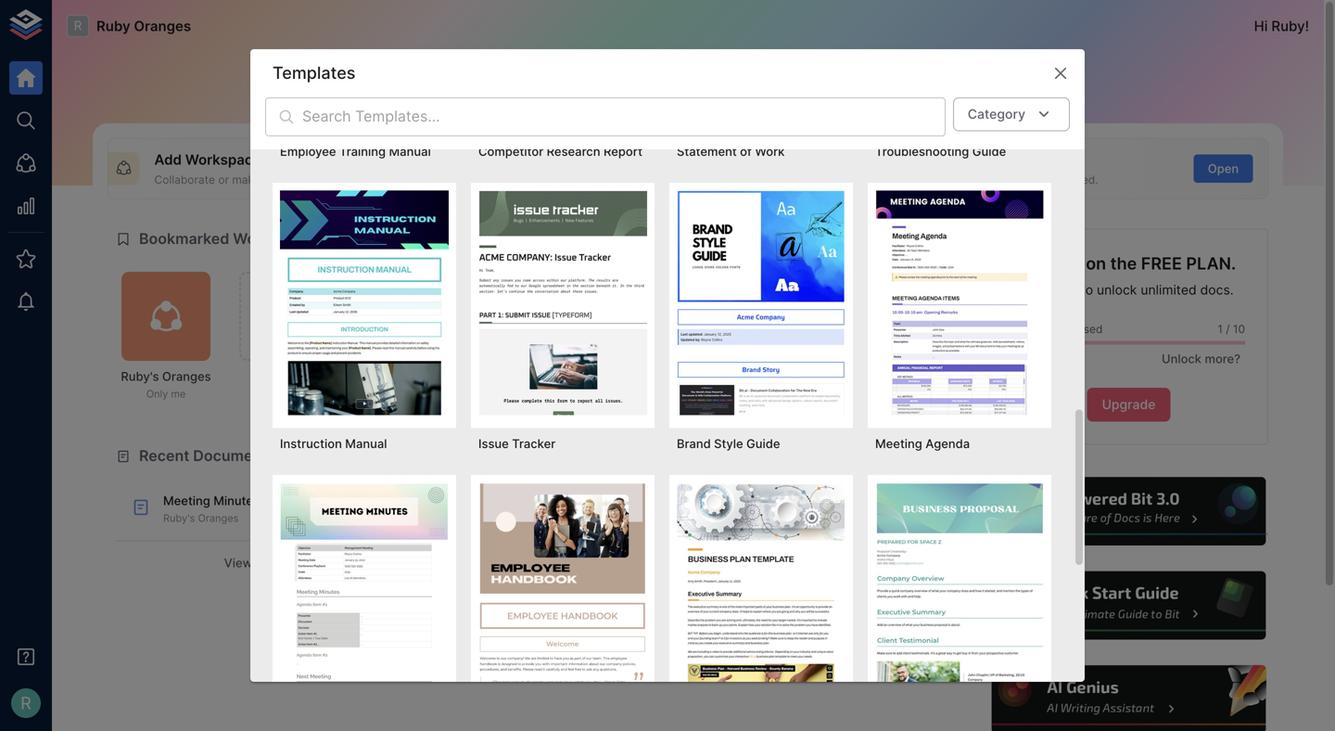 Task type: describe. For each thing, give the bounding box(es) containing it.
recently favorited
[[727, 447, 862, 465]]

activities
[[518, 447, 585, 465]]

brand style guide
[[677, 436, 781, 451]]

inspired.
[[1054, 173, 1099, 186]]

document .
[[493, 559, 553, 572]]

agenda
[[926, 436, 971, 451]]

competitor
[[479, 144, 544, 159]]

meeting minutes image
[[280, 482, 449, 707]]

unlock
[[1098, 282, 1138, 298]]

it
[[264, 173, 270, 186]]

oranges inside "03:49 pm ruby anderson created ruby's oranges workspace ."
[[618, 604, 663, 617]]

ruby's oranges only me
[[121, 369, 211, 400]]

docs.
[[1201, 282, 1235, 298]]

workspace activities
[[433, 447, 585, 465]]

issue tracker
[[479, 436, 556, 451]]

templates
[[273, 63, 356, 83]]

meeting minutes ruby's oranges
[[163, 494, 260, 524]]

you are on the free plan. upgrade to unlock unlimited docs.
[[1022, 253, 1237, 298]]

statement of work
[[677, 144, 785, 159]]

0 vertical spatial .
[[549, 559, 553, 572]]

Search Templates... text field
[[302, 97, 946, 136]]

1
[[1218, 323, 1224, 336]]

1 help image from the top
[[990, 475, 1269, 548]]

1 created from the top
[[536, 543, 576, 557]]

no favorites found.
[[781, 625, 890, 640]]

template gallery create faster and get inspired.
[[939, 151, 1099, 186]]

or inside the create document create any type of doc or wiki.
[[670, 173, 681, 186]]

ruby oranges
[[96, 18, 191, 34]]

!
[[1306, 18, 1310, 34]]

to
[[1081, 282, 1094, 298]]

document
[[595, 151, 665, 168]]

competitor research report
[[479, 144, 643, 159]]

templates dialog
[[250, 0, 1085, 731]]

bookmarked workspaces
[[139, 230, 322, 248]]

03:54 pm
[[450, 529, 497, 541]]

0 vertical spatial manual
[[389, 144, 431, 159]]

bookmark
[[260, 318, 308, 330]]

or inside add workspace collaborate or make it private.
[[218, 173, 229, 186]]

create document create any type of doc or wiki.
[[547, 151, 708, 186]]

pm for 03:49 pm ruby anderson created ruby's oranges workspace .
[[481, 589, 497, 601]]

open
[[1209, 161, 1240, 176]]

workspaces
[[233, 230, 322, 248]]

meeting for meeting minutes
[[579, 543, 623, 557]]

recent documents
[[139, 447, 275, 465]]

anderson inside "03:49 pm ruby anderson created ruby's oranges workspace ."
[[480, 604, 533, 617]]

unlock more?
[[1162, 352, 1241, 366]]

add workspace collaborate or make it private.
[[154, 151, 313, 186]]

oranges inside meeting minutes ruby's oranges
[[198, 512, 239, 524]]

meeting minutes
[[450, 543, 623, 572]]

make
[[232, 173, 261, 186]]

employee
[[280, 144, 336, 159]]

upgrade inside the you are on the free plan. upgrade to unlock unlimited docs.
[[1025, 282, 1078, 298]]

view all button
[[115, 549, 379, 577]]

free
[[1142, 253, 1183, 274]]

troubleshooting
[[876, 144, 970, 159]]

employee training manual
[[280, 144, 431, 159]]

1 anderson from the top
[[480, 543, 533, 557]]

and
[[1011, 173, 1031, 186]]

me
[[171, 388, 186, 400]]

0 horizontal spatial manual
[[345, 436, 387, 451]]

workspace inside "03:49 pm ruby anderson created ruby's oranges workspace ."
[[450, 619, 507, 633]]

pm for 03:54 pm
[[481, 529, 497, 541]]

favorites
[[800, 625, 850, 640]]

unlock more? button
[[1152, 345, 1246, 373]]

workspace inside add workspace collaborate or make it private.
[[185, 151, 261, 168]]

on
[[1087, 253, 1107, 274]]

ruby's oranges link
[[579, 604, 663, 617]]

unlimited
[[1141, 282, 1197, 298]]

03:54
[[450, 529, 478, 541]]

recently
[[727, 447, 790, 465]]

category
[[968, 106, 1026, 122]]

1 / 10
[[1218, 323, 1246, 336]]

all
[[256, 556, 270, 570]]

statement
[[677, 144, 737, 159]]

create for template gallery
[[939, 173, 974, 186]]

employee handbook image
[[479, 482, 648, 707]]

instruction manual image
[[280, 190, 449, 415]]

doc
[[647, 173, 667, 186]]

10
[[1234, 323, 1246, 336]]

the
[[1111, 253, 1138, 274]]

1 vertical spatial workspace
[[433, 447, 514, 465]]

oranges inside "ruby's oranges only me"
[[162, 369, 211, 384]]

instruction manual
[[280, 436, 387, 451]]

more?
[[1206, 352, 1241, 366]]

private.
[[273, 173, 313, 186]]

brand
[[677, 436, 711, 451]]

meeting for meeting agenda
[[876, 436, 923, 451]]

brand style guide image
[[677, 190, 846, 415]]

today
[[420, 490, 455, 504]]

bookmark workspace
[[258, 318, 310, 344]]

tracker
[[512, 436, 556, 451]]

03:49
[[450, 589, 479, 601]]

favorited
[[794, 447, 862, 465]]

only
[[146, 388, 168, 400]]

3 help image from the top
[[990, 663, 1269, 731]]

business proposal image
[[876, 482, 1045, 707]]

bookmarked
[[139, 230, 229, 248]]

ruby's inside "03:49 pm ruby anderson created ruby's oranges workspace ."
[[579, 604, 615, 617]]



Task type: vqa. For each thing, say whether or not it's contained in the screenshot.
DIALOG
no



Task type: locate. For each thing, give the bounding box(es) containing it.
create inside template gallery create faster and get inspired.
[[939, 173, 974, 186]]

03:49 pm ruby anderson created ruby's oranges workspace .
[[450, 589, 663, 633]]

upgrade down unlock more? button
[[1103, 397, 1156, 413]]

manual right 'instruction'
[[345, 436, 387, 451]]

ruby anderson created
[[450, 543, 579, 557]]

0 horizontal spatial minutes
[[214, 494, 260, 508]]

workspace down 03:49
[[450, 619, 507, 633]]

1 vertical spatial manual
[[345, 436, 387, 451]]

of inside templates dialog
[[741, 144, 752, 159]]

0 vertical spatial anderson
[[480, 543, 533, 557]]

1 horizontal spatial or
[[670, 173, 681, 186]]

ruby's down meeting minutes
[[579, 604, 615, 617]]

get
[[1034, 173, 1051, 186]]

used
[[1076, 323, 1103, 336]]

1 horizontal spatial documents
[[1013, 323, 1073, 336]]

pm inside "03:49 pm ruby anderson created ruby's oranges workspace ."
[[481, 589, 497, 601]]

documents left used
[[1013, 323, 1073, 336]]

2 created from the top
[[536, 604, 576, 617]]

r inside button
[[21, 693, 31, 713]]

1 horizontal spatial ruby's
[[163, 512, 195, 524]]

style
[[715, 436, 744, 451]]

0 vertical spatial ruby's
[[121, 369, 159, 384]]

meeting agenda
[[876, 436, 971, 451]]

ruby
[[96, 18, 131, 34], [1272, 18, 1306, 34], [450, 543, 477, 557], [450, 604, 477, 617]]

meeting inside meeting minutes
[[579, 543, 623, 557]]

1 horizontal spatial minutes
[[450, 559, 493, 572]]

collaborate
[[154, 173, 215, 186]]

0 horizontal spatial upgrade
[[1025, 282, 1078, 298]]

help image
[[990, 475, 1269, 548], [990, 569, 1269, 642], [990, 663, 1269, 731]]

1 horizontal spatial upgrade
[[1103, 397, 1156, 413]]

create down the competitor research report
[[547, 173, 582, 186]]

1 horizontal spatial workspace
[[433, 447, 514, 465]]

you
[[1022, 253, 1053, 274]]

1 vertical spatial anderson
[[480, 604, 533, 617]]

upgrade down you
[[1025, 282, 1078, 298]]

ruby's
[[121, 369, 159, 384], [163, 512, 195, 524], [579, 604, 615, 617]]

anderson down the document .
[[480, 604, 533, 617]]

meeting inside templates dialog
[[876, 436, 923, 451]]

document
[[497, 559, 549, 572]]

2 vertical spatial meeting
[[579, 543, 623, 557]]

0 vertical spatial guide
[[973, 144, 1007, 159]]

created
[[536, 543, 576, 557], [536, 604, 576, 617]]

0 horizontal spatial guide
[[747, 436, 781, 451]]

0 vertical spatial created
[[536, 543, 576, 557]]

2 horizontal spatial meeting
[[876, 436, 923, 451]]

1 vertical spatial created
[[536, 604, 576, 617]]

plan.
[[1187, 253, 1237, 274]]

minutes
[[214, 494, 260, 508], [450, 559, 493, 572]]

0 horizontal spatial workspace
[[185, 151, 261, 168]]

1 vertical spatial ruby's
[[163, 512, 195, 524]]

0 vertical spatial documents
[[1013, 323, 1073, 336]]

of inside the create document create any type of doc or wiki.
[[634, 173, 644, 186]]

or left make
[[218, 173, 229, 186]]

0 horizontal spatial documents
[[193, 447, 275, 465]]

1 vertical spatial guide
[[747, 436, 781, 451]]

upgrade inside button
[[1103, 397, 1156, 413]]

1 horizontal spatial of
[[741, 144, 752, 159]]

0 horizontal spatial or
[[218, 173, 229, 186]]

0 vertical spatial meeting
[[876, 436, 923, 451]]

/
[[1227, 323, 1231, 336]]

1 vertical spatial workspace
[[450, 619, 507, 633]]

0 horizontal spatial r
[[21, 693, 31, 713]]

upgrade
[[1025, 282, 1078, 298], [1103, 397, 1156, 413]]

minutes for meeting minutes ruby's oranges
[[214, 494, 260, 508]]

view
[[224, 556, 253, 570]]

2 vertical spatial help image
[[990, 663, 1269, 731]]

1 vertical spatial meeting
[[163, 494, 210, 508]]

0 horizontal spatial workspace
[[258, 332, 310, 344]]

anderson up the document .
[[480, 543, 533, 557]]

1 vertical spatial upgrade
[[1103, 397, 1156, 413]]

upgrade button
[[1088, 388, 1171, 422]]

1 horizontal spatial workspace
[[450, 619, 507, 633]]

ruby's down 'recent'
[[163, 512, 195, 524]]

or right doc
[[670, 173, 681, 186]]

troubleshooting guide
[[876, 144, 1007, 159]]

created up document
[[536, 543, 576, 557]]

report
[[604, 144, 643, 159]]

2 horizontal spatial ruby's
[[579, 604, 615, 617]]

manual
[[389, 144, 431, 159], [345, 436, 387, 451]]

create up any
[[547, 151, 592, 168]]

manual right the "training"
[[389, 144, 431, 159]]

1 horizontal spatial meeting
[[579, 543, 623, 557]]

1 horizontal spatial guide
[[973, 144, 1007, 159]]

meeting down "recent documents"
[[163, 494, 210, 508]]

instruction
[[280, 436, 342, 451]]

1 horizontal spatial .
[[549, 559, 553, 572]]

hi
[[1255, 18, 1269, 34]]

ruby's inside "ruby's oranges only me"
[[121, 369, 159, 384]]

no
[[781, 625, 797, 640]]

recent
[[139, 447, 190, 465]]

1 or from the left
[[218, 173, 229, 186]]

anderson
[[480, 543, 533, 557], [480, 604, 533, 617]]

0 vertical spatial upgrade
[[1025, 282, 1078, 298]]

faster
[[977, 173, 1008, 186]]

1 vertical spatial pm
[[481, 589, 497, 601]]

minutes inside meeting minutes
[[450, 559, 493, 572]]

1 vertical spatial r
[[21, 693, 31, 713]]

template
[[939, 151, 1001, 168]]

0 vertical spatial pm
[[481, 529, 497, 541]]

pm right 03:49
[[481, 589, 497, 601]]

0 vertical spatial minutes
[[214, 494, 260, 508]]

create for create document
[[547, 173, 582, 186]]

1 vertical spatial of
[[634, 173, 644, 186]]

minutes down "recent documents"
[[214, 494, 260, 508]]

1 vertical spatial documents
[[193, 447, 275, 465]]

category button
[[953, 97, 1071, 131]]

workspace up today
[[433, 447, 514, 465]]

pm right 03:54
[[481, 529, 497, 541]]

1 vertical spatial minutes
[[450, 559, 493, 572]]

pm
[[481, 529, 497, 541], [481, 589, 497, 601]]

ruby inside "03:49 pm ruby anderson created ruby's oranges workspace ."
[[450, 604, 477, 617]]

created down document
[[536, 604, 576, 617]]

1 vertical spatial help image
[[990, 569, 1269, 642]]

guide right style
[[747, 436, 781, 451]]

issue tracker image
[[479, 190, 648, 415]]

2 pm from the top
[[481, 589, 497, 601]]

created inside "03:49 pm ruby anderson created ruby's oranges workspace ."
[[536, 604, 576, 617]]

0 horizontal spatial .
[[507, 619, 510, 633]]

meeting agenda image
[[876, 190, 1045, 415]]

2 or from the left
[[670, 173, 681, 186]]

documents
[[1013, 323, 1073, 336], [193, 447, 275, 465]]

training
[[340, 144, 386, 159]]

.
[[549, 559, 553, 572], [507, 619, 510, 633]]

2 help image from the top
[[990, 569, 1269, 642]]

workspace inside bookmark workspace button
[[258, 332, 310, 344]]

1 horizontal spatial r
[[74, 18, 82, 34]]

guide up faster
[[973, 144, 1007, 159]]

0 vertical spatial r
[[74, 18, 82, 34]]

0 vertical spatial workspace
[[258, 332, 310, 344]]

ruby's up only on the bottom left of the page
[[121, 369, 159, 384]]

gallery
[[1005, 151, 1053, 168]]

0 horizontal spatial of
[[634, 173, 644, 186]]

minutes down the 03:54 pm
[[450, 559, 493, 572]]

open button
[[1194, 154, 1254, 183]]

1 pm from the top
[[481, 529, 497, 541]]

meeting
[[876, 436, 923, 451], [163, 494, 210, 508], [579, 543, 623, 557]]

work
[[755, 144, 785, 159]]

found.
[[854, 625, 890, 640]]

workspace down bookmark
[[258, 332, 310, 344]]

0 horizontal spatial ruby's
[[121, 369, 159, 384]]

are
[[1057, 253, 1082, 274]]

type
[[607, 173, 630, 186]]

issue
[[479, 436, 509, 451]]

add
[[154, 151, 182, 168]]

documents up meeting minutes ruby's oranges
[[193, 447, 275, 465]]

research
[[547, 144, 601, 159]]

meeting minutes link
[[450, 543, 623, 572]]

ruby's inside meeting minutes ruby's oranges
[[163, 512, 195, 524]]

bookmark workspace button
[[239, 272, 328, 361]]

. inside "03:49 pm ruby anderson created ruby's oranges workspace ."
[[507, 619, 510, 633]]

meeting inside meeting minutes ruby's oranges
[[163, 494, 210, 508]]

unlock
[[1162, 352, 1202, 366]]

1 vertical spatial .
[[507, 619, 510, 633]]

any
[[585, 173, 604, 186]]

create
[[547, 151, 592, 168], [547, 173, 582, 186], [939, 173, 974, 186]]

of
[[741, 144, 752, 159], [634, 173, 644, 186]]

0 vertical spatial of
[[741, 144, 752, 159]]

of left work
[[741, 144, 752, 159]]

of left doc
[[634, 173, 644, 186]]

1 horizontal spatial manual
[[389, 144, 431, 159]]

view all
[[224, 556, 270, 570]]

workspace
[[185, 151, 261, 168], [433, 447, 514, 465]]

create down template
[[939, 173, 974, 186]]

business plan image
[[677, 482, 846, 707]]

2 vertical spatial ruby's
[[579, 604, 615, 617]]

0 horizontal spatial meeting
[[163, 494, 210, 508]]

2 anderson from the top
[[480, 604, 533, 617]]

meeting up ruby's oranges 'link'
[[579, 543, 623, 557]]

guide
[[973, 144, 1007, 159], [747, 436, 781, 451]]

0 vertical spatial help image
[[990, 475, 1269, 548]]

documents used
[[1013, 323, 1103, 336]]

workspace up make
[[185, 151, 261, 168]]

meeting left agenda
[[876, 436, 923, 451]]

meeting for meeting minutes ruby's oranges
[[163, 494, 210, 508]]

0 vertical spatial workspace
[[185, 151, 261, 168]]

minutes inside meeting minutes ruby's oranges
[[214, 494, 260, 508]]

or
[[218, 173, 229, 186], [670, 173, 681, 186]]

minutes for meeting minutes
[[450, 559, 493, 572]]



